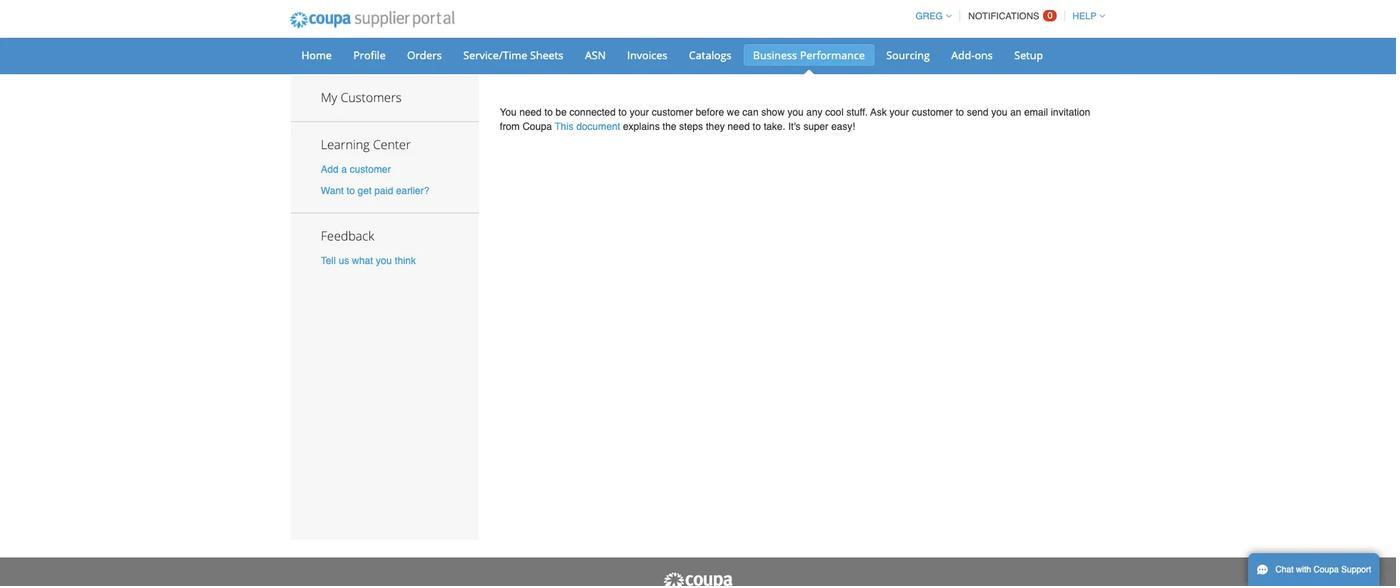 Task type: describe. For each thing, give the bounding box(es) containing it.
add a customer link
[[321, 164, 391, 175]]

explains
[[623, 121, 660, 132]]

sourcing
[[886, 48, 930, 62]]

business performance
[[753, 48, 865, 62]]

get
[[358, 185, 372, 196]]

invitation
[[1051, 106, 1090, 118]]

you inside "button"
[[376, 255, 392, 266]]

you need to be connected to your customer before we can show you any cool stuff.  ask your customer to send you an email invitation from coupa
[[500, 106, 1090, 132]]

1 horizontal spatial you
[[788, 106, 804, 118]]

learning center
[[321, 136, 411, 153]]

to left send
[[956, 106, 964, 118]]

want to get paid earlier?
[[321, 185, 429, 196]]

service/time sheets link
[[454, 44, 573, 66]]

1 vertical spatial need
[[728, 121, 750, 132]]

tell
[[321, 255, 336, 266]]

chat with coupa support
[[1276, 565, 1372, 575]]

greg
[[916, 11, 943, 21]]

1 horizontal spatial coupa supplier portal image
[[662, 572, 734, 587]]

greg link
[[909, 11, 952, 21]]

add-ons
[[952, 48, 993, 62]]

profile link
[[344, 44, 395, 66]]

tell us what you think button
[[321, 253, 416, 268]]

can
[[743, 106, 759, 118]]

tell us what you think
[[321, 255, 416, 266]]

ons
[[975, 48, 993, 62]]

service/time sheets
[[463, 48, 564, 62]]

notifications
[[969, 11, 1040, 21]]

stuff.
[[847, 106, 868, 118]]

add
[[321, 164, 339, 175]]

take.
[[764, 121, 786, 132]]

this
[[555, 121, 574, 132]]

us
[[339, 255, 349, 266]]

be
[[556, 106, 567, 118]]

feedback
[[321, 227, 374, 244]]

0 horizontal spatial customer
[[350, 164, 391, 175]]

they
[[706, 121, 725, 132]]

1 your from the left
[[630, 106, 649, 118]]

need inside you need to be connected to your customer before we can show you any cool stuff.  ask your customer to send you an email invitation from coupa
[[520, 106, 542, 118]]

paid
[[374, 185, 393, 196]]

add a customer
[[321, 164, 391, 175]]

invoices
[[627, 48, 668, 62]]

with
[[1296, 565, 1311, 575]]

notifications 0
[[969, 10, 1053, 21]]

profile
[[353, 48, 386, 62]]

ask
[[871, 106, 887, 118]]

orders
[[407, 48, 442, 62]]

coupa inside chat with coupa support button
[[1314, 565, 1339, 575]]

add-ons link
[[942, 44, 1002, 66]]

2 your from the left
[[890, 106, 909, 118]]

support
[[1342, 565, 1372, 575]]

to up explains
[[619, 106, 627, 118]]

to down the can
[[753, 121, 761, 132]]

an
[[1010, 106, 1022, 118]]

asn
[[585, 48, 606, 62]]

1 horizontal spatial customer
[[652, 106, 693, 118]]

catalogs link
[[680, 44, 741, 66]]

catalogs
[[689, 48, 732, 62]]

from
[[500, 121, 520, 132]]



Task type: vqa. For each thing, say whether or not it's contained in the screenshot.
The University of Texas Health Science Center at Houston associated with Software-
no



Task type: locate. For each thing, give the bounding box(es) containing it.
to left be
[[545, 106, 553, 118]]

you up it's
[[788, 106, 804, 118]]

help
[[1073, 11, 1097, 21]]

sheets
[[530, 48, 564, 62]]

performance
[[800, 48, 865, 62]]

chat
[[1276, 565, 1294, 575]]

my
[[321, 89, 337, 106]]

earlier?
[[396, 185, 429, 196]]

0 horizontal spatial your
[[630, 106, 649, 118]]

help link
[[1066, 11, 1105, 21]]

it's
[[788, 121, 801, 132]]

coupa inside you need to be connected to your customer before we can show you any cool stuff.  ask your customer to send you an email invitation from coupa
[[523, 121, 552, 132]]

this document explains the steps they need to take. it's super easy!
[[555, 121, 855, 132]]

0 horizontal spatial coupa supplier portal image
[[280, 2, 464, 38]]

coupa
[[523, 121, 552, 132], [1314, 565, 1339, 575]]

you right what
[[376, 255, 392, 266]]

think
[[395, 255, 416, 266]]

coupa left this
[[523, 121, 552, 132]]

customer up the
[[652, 106, 693, 118]]

add-
[[952, 48, 975, 62]]

setup
[[1014, 48, 1043, 62]]

0 horizontal spatial you
[[376, 255, 392, 266]]

super
[[804, 121, 829, 132]]

customers
[[341, 89, 402, 106]]

1 vertical spatial coupa supplier portal image
[[662, 572, 734, 587]]

need right you
[[520, 106, 542, 118]]

0 vertical spatial need
[[520, 106, 542, 118]]

email
[[1024, 106, 1048, 118]]

the
[[663, 121, 677, 132]]

business
[[753, 48, 797, 62]]

your
[[630, 106, 649, 118], [890, 106, 909, 118]]

chat with coupa support button
[[1248, 554, 1380, 587]]

coupa supplier portal image
[[280, 2, 464, 38], [662, 572, 734, 587]]

learning
[[321, 136, 370, 153]]

1 horizontal spatial coupa
[[1314, 565, 1339, 575]]

a
[[341, 164, 347, 175]]

easy!
[[831, 121, 855, 132]]

0 horizontal spatial coupa
[[523, 121, 552, 132]]

need down we
[[728, 121, 750, 132]]

to left get at left
[[347, 185, 355, 196]]

what
[[352, 255, 373, 266]]

connected
[[570, 106, 616, 118]]

this document link
[[555, 121, 620, 132]]

business performance link
[[744, 44, 874, 66]]

navigation
[[909, 2, 1105, 30]]

customer
[[652, 106, 693, 118], [912, 106, 953, 118], [350, 164, 391, 175]]

your right ask
[[890, 106, 909, 118]]

0 vertical spatial coupa
[[523, 121, 552, 132]]

customer up the want to get paid earlier?
[[350, 164, 391, 175]]

you left an
[[991, 106, 1008, 118]]

send
[[967, 106, 989, 118]]

0 vertical spatial coupa supplier portal image
[[280, 2, 464, 38]]

document
[[576, 121, 620, 132]]

show
[[761, 106, 785, 118]]

need
[[520, 106, 542, 118], [728, 121, 750, 132]]

home
[[302, 48, 332, 62]]

my customers
[[321, 89, 402, 106]]

0 horizontal spatial need
[[520, 106, 542, 118]]

your up explains
[[630, 106, 649, 118]]

to
[[545, 106, 553, 118], [619, 106, 627, 118], [956, 106, 964, 118], [753, 121, 761, 132], [347, 185, 355, 196]]

orders link
[[398, 44, 451, 66]]

you
[[500, 106, 517, 118]]

1 horizontal spatial your
[[890, 106, 909, 118]]

we
[[727, 106, 740, 118]]

invoices link
[[618, 44, 677, 66]]

center
[[373, 136, 411, 153]]

2 horizontal spatial you
[[991, 106, 1008, 118]]

2 horizontal spatial customer
[[912, 106, 953, 118]]

any
[[806, 106, 823, 118]]

1 horizontal spatial need
[[728, 121, 750, 132]]

navigation containing notifications 0
[[909, 2, 1105, 30]]

steps
[[679, 121, 703, 132]]

coupa right the with
[[1314, 565, 1339, 575]]

sourcing link
[[877, 44, 939, 66]]

want
[[321, 185, 344, 196]]

1 vertical spatial coupa
[[1314, 565, 1339, 575]]

home link
[[292, 44, 341, 66]]

cool
[[825, 106, 844, 118]]

setup link
[[1005, 44, 1053, 66]]

before
[[696, 106, 724, 118]]

customer left send
[[912, 106, 953, 118]]

asn link
[[576, 44, 615, 66]]

0
[[1048, 10, 1053, 21]]

service/time
[[463, 48, 527, 62]]

you
[[788, 106, 804, 118], [991, 106, 1008, 118], [376, 255, 392, 266]]

want to get paid earlier? link
[[321, 185, 429, 196]]



